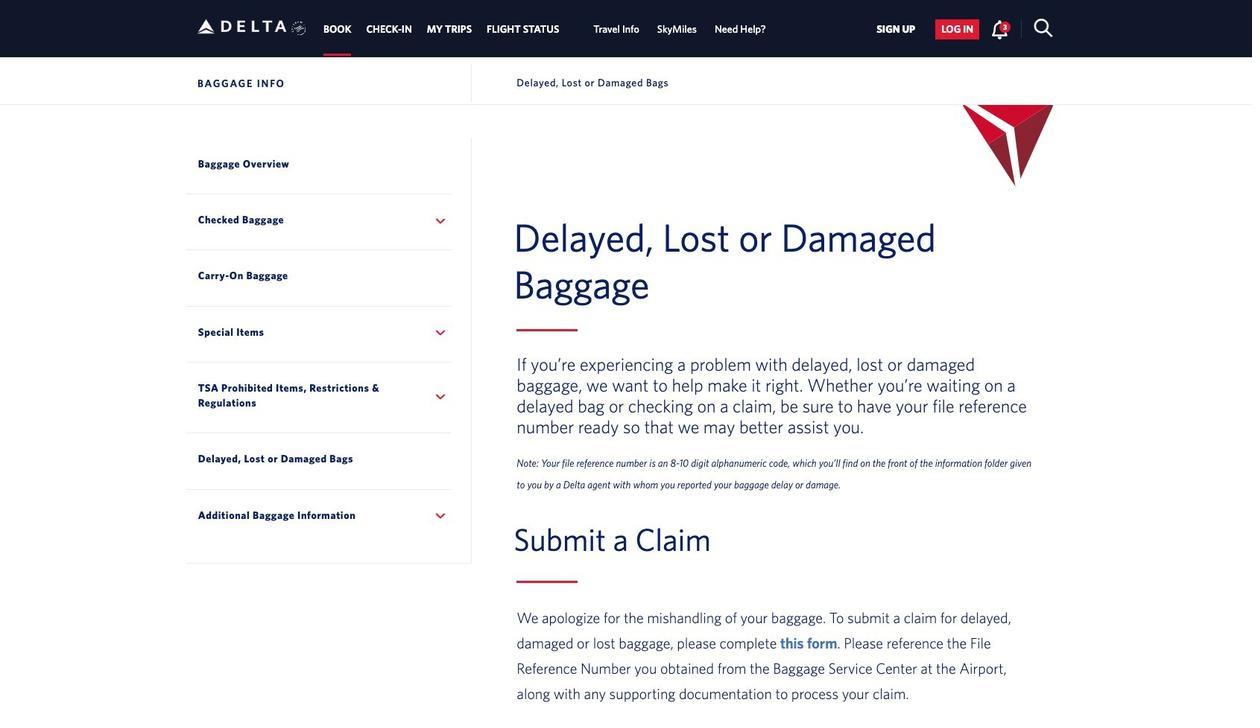 Task type: vqa. For each thing, say whether or not it's contained in the screenshot.
Delta Air Lines image
yes



Task type: locate. For each thing, give the bounding box(es) containing it.
main content
[[506, 214, 1055, 718]]

delta air lines image
[[198, 3, 287, 50]]

skyteam image
[[292, 5, 306, 52]]

tab list
[[316, 0, 775, 56]]



